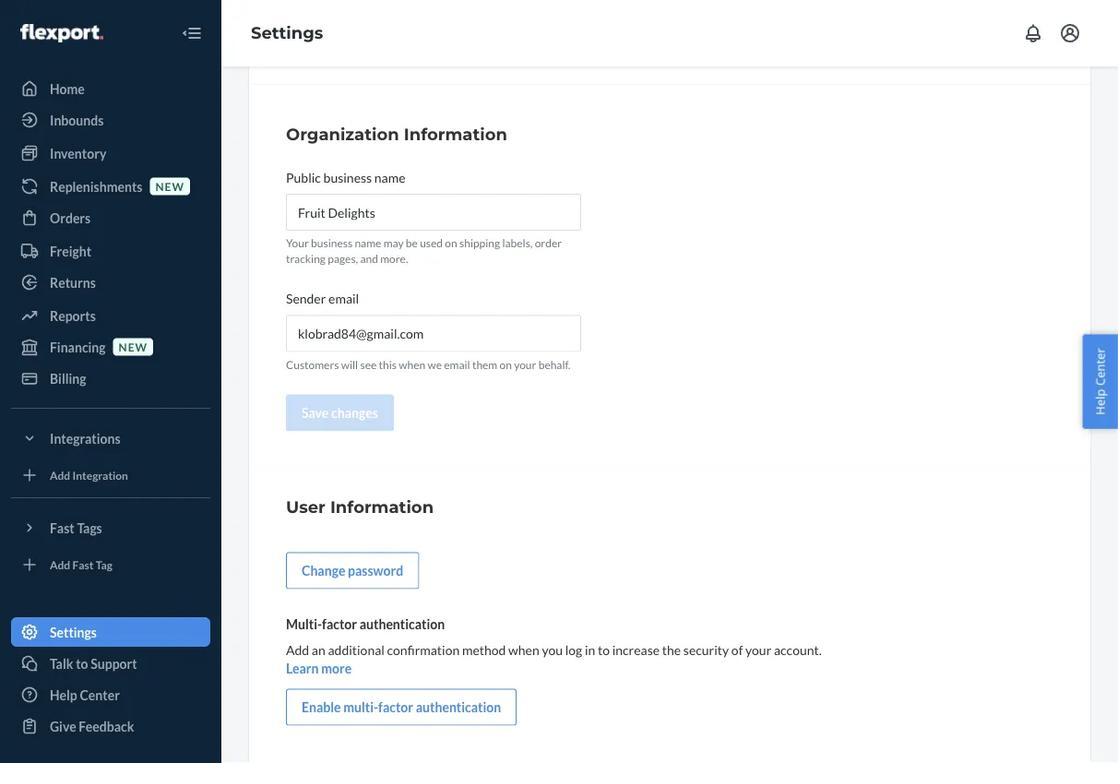 Task type: locate. For each thing, give the bounding box(es) containing it.
0 horizontal spatial settings
[[50, 624, 97, 640]]

0 horizontal spatial help center
[[50, 687, 120, 703]]

1 vertical spatial settings
[[50, 624, 97, 640]]

0 vertical spatial information
[[404, 124, 508, 144]]

your
[[514, 358, 537, 371], [746, 643, 772, 658]]

help center
[[1092, 348, 1109, 415], [50, 687, 120, 703]]

1 vertical spatial add
[[50, 558, 70, 571]]

0 vertical spatial authentication
[[360, 617, 445, 633]]

0 horizontal spatial your
[[514, 358, 537, 371]]

business for your
[[311, 237, 353, 250]]

email right we
[[444, 358, 470, 371]]

1 horizontal spatial email
[[444, 358, 470, 371]]

1 horizontal spatial settings
[[251, 23, 323, 43]]

1 vertical spatial information
[[330, 497, 434, 518]]

feedback
[[79, 718, 134, 734]]

fast inside the fast tags dropdown button
[[50, 520, 74, 536]]

home
[[50, 81, 85, 96]]

Business name text field
[[286, 194, 581, 231]]

method
[[462, 643, 506, 658]]

home link
[[11, 74, 210, 103]]

talk to support
[[50, 656, 137, 671]]

user information
[[286, 497, 434, 518]]

0 vertical spatial your
[[514, 358, 537, 371]]

give feedback button
[[11, 712, 210, 741]]

to right in
[[598, 643, 610, 658]]

1 vertical spatial name
[[355, 237, 381, 250]]

help
[[1092, 389, 1109, 415], [50, 687, 77, 703]]

name inside your business name may be used on shipping labels, order tracking pages, and more.
[[355, 237, 381, 250]]

1 horizontal spatial factor
[[378, 700, 413, 716]]

1 horizontal spatial when
[[509, 643, 540, 658]]

log
[[565, 643, 583, 658]]

public
[[286, 170, 321, 185]]

your right of
[[746, 643, 772, 658]]

organization information
[[286, 124, 508, 144]]

information up business name "text box"
[[404, 124, 508, 144]]

0 vertical spatial add
[[50, 468, 70, 482]]

pages,
[[328, 253, 358, 266]]

inventory
[[50, 145, 106, 161]]

business inside your business name may be used on shipping labels, order tracking pages, and more.
[[311, 237, 353, 250]]

0 horizontal spatial on
[[445, 237, 457, 250]]

increase
[[612, 643, 660, 658]]

to inside "add an additional confirmation method when you log in to increase the security of your account. learn more"
[[598, 643, 610, 658]]

0 vertical spatial help center
[[1092, 348, 1109, 415]]

your inside "add an additional confirmation method when you log in to increase the security of your account. learn more"
[[746, 643, 772, 658]]

sender email
[[286, 291, 359, 307]]

1 horizontal spatial to
[[598, 643, 610, 658]]

add
[[50, 468, 70, 482], [50, 558, 70, 571], [286, 643, 309, 658]]

multi-
[[286, 617, 322, 633]]

to
[[598, 643, 610, 658], [76, 656, 88, 671]]

add up learn
[[286, 643, 309, 658]]

settings
[[251, 23, 323, 43], [50, 624, 97, 640]]

name down organization information
[[375, 170, 406, 185]]

0 vertical spatial settings link
[[251, 23, 323, 43]]

orders
[[50, 210, 91, 226]]

1 vertical spatial settings link
[[11, 617, 210, 647]]

1 vertical spatial your
[[746, 643, 772, 658]]

enable multi-factor authentication
[[302, 700, 501, 716]]

factor inside button
[[378, 700, 413, 716]]

when left you
[[509, 643, 540, 658]]

0 vertical spatial help
[[1092, 389, 1109, 415]]

customers
[[286, 358, 339, 371]]

1 horizontal spatial on
[[500, 358, 512, 371]]

reports
[[50, 308, 96, 323]]

inbounds
[[50, 112, 104, 128]]

open notifications image
[[1023, 22, 1045, 44]]

name up and
[[355, 237, 381, 250]]

new up orders "link"
[[155, 179, 185, 193]]

change
[[302, 563, 345, 579]]

1 vertical spatial center
[[80, 687, 120, 703]]

add inside "add an additional confirmation method when you log in to increase the security of your account. learn more"
[[286, 643, 309, 658]]

multi-factor authentication
[[286, 617, 445, 633]]

1 horizontal spatial help
[[1092, 389, 1109, 415]]

email
[[329, 291, 359, 307], [444, 358, 470, 371]]

help center button
[[1083, 334, 1119, 429]]

give feedback
[[50, 718, 134, 734]]

new down reports link in the left top of the page
[[119, 340, 148, 353]]

enable multi-factor authentication button
[[286, 689, 517, 726]]

2 vertical spatial add
[[286, 643, 309, 658]]

help center link
[[11, 680, 210, 710]]

in
[[585, 643, 596, 658]]

integrations
[[50, 431, 121, 446]]

1 horizontal spatial help center
[[1092, 348, 1109, 415]]

on
[[445, 237, 457, 250], [500, 358, 512, 371]]

we
[[428, 358, 442, 371]]

1 vertical spatial email
[[444, 358, 470, 371]]

add down fast tags
[[50, 558, 70, 571]]

help center inside button
[[1092, 348, 1109, 415]]

add for add fast tag
[[50, 558, 70, 571]]

add left the integration
[[50, 468, 70, 482]]

authentication up the confirmation
[[360, 617, 445, 633]]

1 vertical spatial help
[[50, 687, 77, 703]]

fast tags button
[[11, 513, 210, 543]]

1 vertical spatial on
[[500, 358, 512, 371]]

fast left tags
[[50, 520, 74, 536]]

talk to support button
[[11, 649, 210, 678]]

new
[[155, 179, 185, 193], [119, 340, 148, 353]]

0 vertical spatial fast
[[50, 520, 74, 536]]

may
[[384, 237, 404, 250]]

this
[[379, 358, 397, 371]]

authentication down method at the left of the page
[[416, 700, 501, 716]]

integration
[[72, 468, 128, 482]]

1 vertical spatial factor
[[378, 700, 413, 716]]

returns link
[[11, 268, 210, 297]]

1 vertical spatial new
[[119, 340, 148, 353]]

0 horizontal spatial when
[[399, 358, 426, 371]]

0 vertical spatial email
[[329, 291, 359, 307]]

authentication
[[360, 617, 445, 633], [416, 700, 501, 716]]

0 horizontal spatial settings link
[[11, 617, 210, 647]]

tracking
[[286, 253, 326, 266]]

add fast tag link
[[11, 550, 210, 580]]

0 vertical spatial new
[[155, 179, 185, 193]]

1 vertical spatial when
[[509, 643, 540, 658]]

information up password
[[330, 497, 434, 518]]

center
[[1092, 348, 1109, 386], [80, 687, 120, 703]]

1 vertical spatial fast
[[72, 558, 94, 571]]

authentication inside button
[[416, 700, 501, 716]]

your left behalf.
[[514, 358, 537, 371]]

0 vertical spatial settings
[[251, 23, 323, 43]]

learn
[[286, 661, 319, 677]]

business
[[324, 170, 372, 185], [311, 237, 353, 250]]

email right sender
[[329, 291, 359, 307]]

business down the "organization" at the left of the page
[[324, 170, 372, 185]]

0 vertical spatial name
[[375, 170, 406, 185]]

factor up additional
[[322, 617, 357, 633]]

an
[[312, 643, 326, 658]]

customers will see this when we email them on your behalf.
[[286, 358, 571, 371]]

1 horizontal spatial center
[[1092, 348, 1109, 386]]

1 vertical spatial business
[[311, 237, 353, 250]]

fast left tag
[[72, 558, 94, 571]]

name for public business name
[[375, 170, 406, 185]]

add integration
[[50, 468, 128, 482]]

when left we
[[399, 358, 426, 371]]

add for add an additional confirmation method when you log in to increase the security of your account. learn more
[[286, 643, 309, 658]]

0 vertical spatial on
[[445, 237, 457, 250]]

0 vertical spatial when
[[399, 358, 426, 371]]

0 horizontal spatial new
[[119, 340, 148, 353]]

to right talk
[[76, 656, 88, 671]]

information
[[404, 124, 508, 144], [330, 497, 434, 518]]

on right them in the top left of the page
[[500, 358, 512, 371]]

factor down the confirmation
[[378, 700, 413, 716]]

shipping
[[460, 237, 500, 250]]

to inside button
[[76, 656, 88, 671]]

more
[[321, 661, 352, 677]]

0 horizontal spatial help
[[50, 687, 77, 703]]

fast inside add fast tag link
[[72, 558, 94, 571]]

0 horizontal spatial center
[[80, 687, 120, 703]]

factor
[[322, 617, 357, 633], [378, 700, 413, 716]]

0 vertical spatial business
[[324, 170, 372, 185]]

you
[[542, 643, 563, 658]]

1 horizontal spatial your
[[746, 643, 772, 658]]

0 horizontal spatial to
[[76, 656, 88, 671]]

1 horizontal spatial new
[[155, 179, 185, 193]]

on right used
[[445, 237, 457, 250]]

0 vertical spatial center
[[1092, 348, 1109, 386]]

information for user information
[[330, 497, 434, 518]]

settings link
[[251, 23, 323, 43], [11, 617, 210, 647]]

1 vertical spatial authentication
[[416, 700, 501, 716]]

when
[[399, 358, 426, 371], [509, 643, 540, 658]]

tag
[[96, 558, 113, 571]]

0 horizontal spatial factor
[[322, 617, 357, 633]]

business up pages,
[[311, 237, 353, 250]]

0 vertical spatial factor
[[322, 617, 357, 633]]



Task type: describe. For each thing, give the bounding box(es) containing it.
1 vertical spatial help center
[[50, 687, 120, 703]]

billing link
[[11, 364, 210, 393]]

add an additional confirmation method when you log in to increase the security of your account. learn more
[[286, 643, 822, 677]]

add integration link
[[11, 461, 210, 490]]

close navigation image
[[181, 22, 203, 44]]

give
[[50, 718, 76, 734]]

confirmation
[[387, 643, 460, 658]]

flexport logo image
[[20, 24, 103, 42]]

user
[[286, 497, 326, 518]]

see
[[360, 358, 377, 371]]

replenishments
[[50, 179, 143, 194]]

of
[[732, 643, 743, 658]]

help inside button
[[1092, 389, 1109, 415]]

additional
[[328, 643, 385, 658]]

returns
[[50, 275, 96, 290]]

freight link
[[11, 236, 210, 266]]

freight
[[50, 243, 91, 259]]

when inside "add an additional confirmation method when you log in to increase the security of your account. learn more"
[[509, 643, 540, 658]]

them
[[472, 358, 498, 371]]

tags
[[77, 520, 102, 536]]

used
[[420, 237, 443, 250]]

information for organization information
[[404, 124, 508, 144]]

talk
[[50, 656, 73, 671]]

orders link
[[11, 203, 210, 233]]

your
[[286, 237, 309, 250]]

inventory link
[[11, 138, 210, 168]]

1 horizontal spatial settings link
[[251, 23, 323, 43]]

be
[[406, 237, 418, 250]]

0 horizontal spatial email
[[329, 291, 359, 307]]

labels,
[[502, 237, 533, 250]]

sender
[[286, 291, 326, 307]]

multi-
[[344, 700, 378, 716]]

password
[[348, 563, 404, 579]]

save
[[302, 406, 329, 421]]

billing
[[50, 371, 86, 386]]

behalf.
[[539, 358, 571, 371]]

new for replenishments
[[155, 179, 185, 193]]

save changes button
[[286, 395, 394, 432]]

support
[[91, 656, 137, 671]]

public business name
[[286, 170, 406, 185]]

add for add integration
[[50, 468, 70, 482]]

and
[[360, 253, 378, 266]]

learn more button
[[286, 660, 352, 678]]

Email address text field
[[286, 315, 581, 352]]

reports link
[[11, 301, 210, 330]]

financing
[[50, 339, 106, 355]]

will
[[341, 358, 358, 371]]

inbounds link
[[11, 105, 210, 135]]

on inside your business name may be used on shipping labels, order tracking pages, and more.
[[445, 237, 457, 250]]

save changes
[[302, 406, 378, 421]]

change password button
[[286, 553, 419, 590]]

account.
[[774, 643, 822, 658]]

enable
[[302, 700, 341, 716]]

business for public
[[324, 170, 372, 185]]

your business name may be used on shipping labels, order tracking pages, and more.
[[286, 237, 562, 266]]

the
[[662, 643, 681, 658]]

change password
[[302, 563, 404, 579]]

open account menu image
[[1059, 22, 1082, 44]]

new for financing
[[119, 340, 148, 353]]

name for your business name may be used on shipping labels, order tracking pages, and more.
[[355, 237, 381, 250]]

add fast tag
[[50, 558, 113, 571]]

security
[[684, 643, 729, 658]]

more.
[[380, 253, 408, 266]]

integrations button
[[11, 424, 210, 453]]

changes
[[331, 406, 378, 421]]

center inside button
[[1092, 348, 1109, 386]]

organization
[[286, 124, 399, 144]]

order
[[535, 237, 562, 250]]

fast tags
[[50, 520, 102, 536]]



Task type: vqa. For each thing, say whether or not it's contained in the screenshot.
Lot for Inventory - Lot tracking and FEFO (single product)
no



